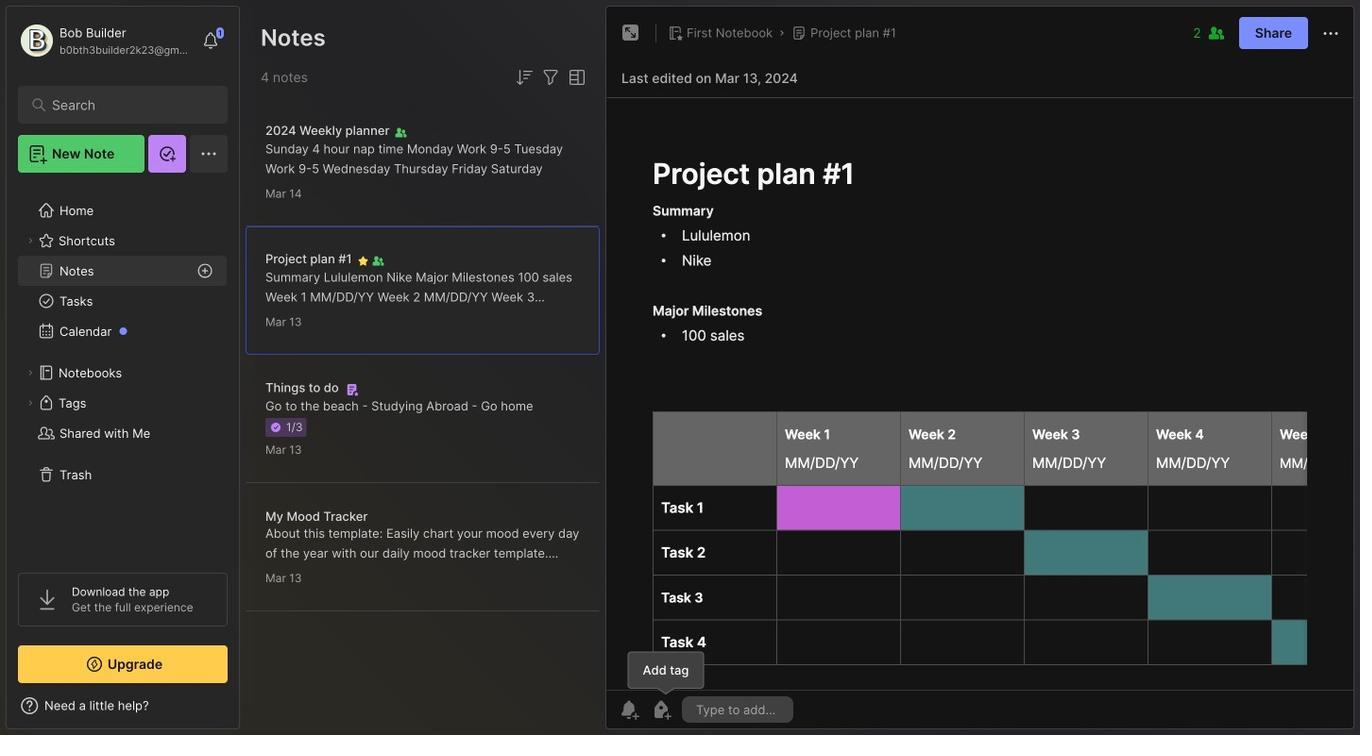 Task type: describe. For each thing, give the bounding box(es) containing it.
expand tags image
[[25, 398, 36, 409]]

add filters image
[[539, 66, 562, 89]]

expand notebooks image
[[25, 367, 36, 379]]

add tag image
[[650, 699, 673, 722]]

Sort options field
[[513, 66, 536, 89]]

tree inside main element
[[7, 184, 239, 556]]

WHAT'S NEW field
[[7, 691, 239, 722]]

more actions image
[[1320, 22, 1342, 45]]

Add tag field
[[694, 702, 781, 719]]

none search field inside main element
[[52, 94, 203, 116]]

expand note image
[[620, 22, 642, 44]]

Note Editor text field
[[606, 97, 1354, 691]]

Account field
[[18, 22, 193, 60]]



Task type: vqa. For each thing, say whether or not it's contained in the screenshot.
"saved"
no



Task type: locate. For each thing, give the bounding box(es) containing it.
None search field
[[52, 94, 203, 116]]

Search text field
[[52, 96, 203, 114]]

More actions field
[[1320, 21, 1342, 45]]

tree
[[7, 184, 239, 556]]

note window element
[[606, 6, 1355, 735]]

View options field
[[562, 66, 589, 89]]

Add filters field
[[539, 66, 562, 89]]

main element
[[0, 0, 246, 736]]

tooltip
[[628, 652, 704, 696]]

add a reminder image
[[618, 699, 640, 722]]

click to collapse image
[[239, 701, 253, 724]]



